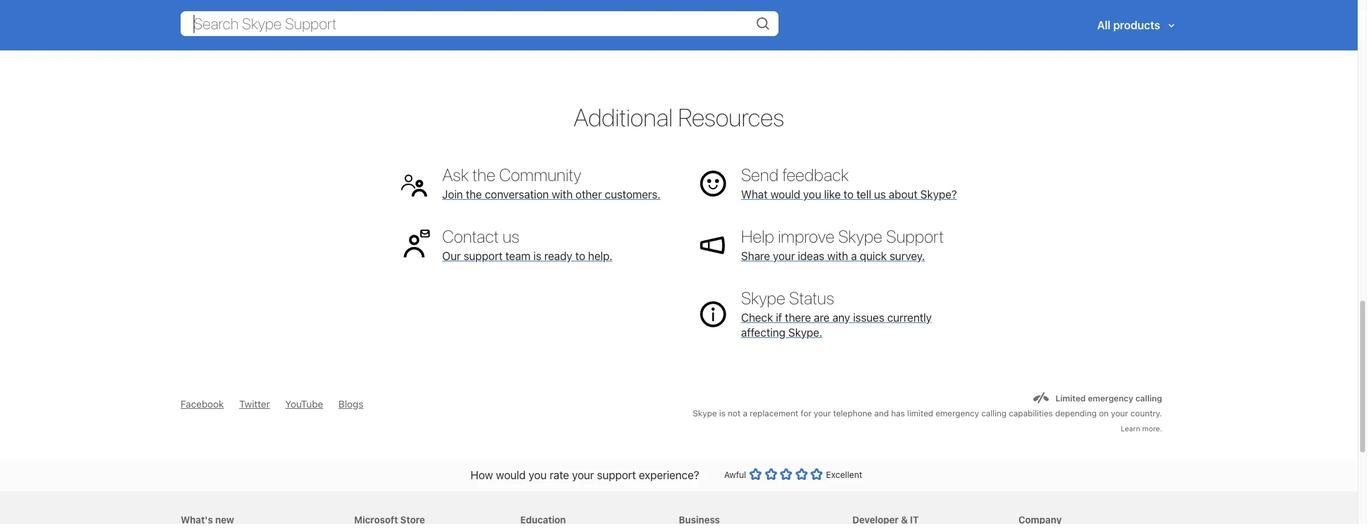 Task type: locate. For each thing, give the bounding box(es) containing it.
you left rate
[[529, 469, 547, 482]]

awful
[[724, 470, 746, 480]]

what
[[741, 188, 768, 201]]

5 option from the left
[[811, 468, 823, 481]]

support
[[464, 250, 503, 263], [597, 469, 636, 482]]

a left quick
[[851, 250, 857, 263]]

how
[[471, 469, 493, 482]]

about
[[889, 188, 918, 201]]

your inside "help improve skype support share your ideas with a quick survey."
[[773, 250, 795, 263]]

your right rate
[[572, 469, 594, 482]]

0 vertical spatial emergency
[[1088, 394, 1133, 404]]

is left not at right bottom
[[719, 409, 726, 419]]

the right join
[[466, 188, 482, 201]]

0 horizontal spatial is
[[533, 250, 542, 263]]

0 horizontal spatial skype
[[693, 409, 717, 419]]

check
[[741, 311, 773, 324]]

skype
[[838, 226, 883, 247], [741, 288, 785, 308], [693, 409, 717, 419]]

status
[[789, 288, 834, 308]]

more
[[806, 29, 830, 40]]

support
[[886, 226, 944, 247]]

Search Skype Support text field
[[181, 11, 779, 36]]

0 vertical spatial with
[[552, 188, 573, 201]]

heading
[[181, 491, 339, 524], [354, 491, 505, 524], [520, 491, 671, 524], [679, 491, 838, 524], [853, 491, 1004, 524], [1019, 491, 1170, 524]]

telephone
[[833, 409, 872, 419]]

help
[[741, 226, 774, 247]]

0 horizontal spatial calling
[[981, 409, 1007, 419]]

option
[[749, 468, 762, 481], [765, 468, 777, 481], [780, 468, 792, 481], [795, 468, 808, 481], [811, 468, 823, 481]]

0 horizontal spatial a
[[743, 409, 748, 419]]

calling left capabilities
[[981, 409, 1007, 419]]

affecting
[[741, 326, 786, 339]]

1 horizontal spatial calling
[[1136, 394, 1162, 404]]

2 horizontal spatial skype
[[838, 226, 883, 247]]

us right tell
[[874, 188, 886, 201]]

with left the other
[[552, 188, 573, 201]]

0 horizontal spatial with
[[552, 188, 573, 201]]

1 vertical spatial you
[[529, 469, 547, 482]]

1 horizontal spatial a
[[851, 250, 857, 263]]

show
[[777, 29, 803, 40]]

our
[[442, 250, 461, 263]]

3 option from the left
[[780, 468, 792, 481]]

would right what
[[771, 188, 800, 201]]

support left the experience?
[[597, 469, 636, 482]]

contact
[[442, 226, 499, 247]]

0 horizontal spatial would
[[496, 469, 526, 482]]

1 horizontal spatial with
[[827, 250, 848, 263]]

learn
[[1121, 425, 1140, 433]]

1 horizontal spatial to
[[844, 188, 854, 201]]

0 vertical spatial is
[[533, 250, 542, 263]]

0 vertical spatial us
[[874, 188, 886, 201]]

with
[[552, 188, 573, 201], [827, 250, 848, 263]]

2 vertical spatial skype
[[693, 409, 717, 419]]

3 heading from the left
[[520, 491, 671, 524]]

5 heading from the left
[[853, 491, 1004, 524]]

1 heading from the left
[[181, 491, 339, 524]]

youtube link
[[285, 399, 323, 410]]

your
[[773, 250, 795, 263], [814, 409, 831, 419], [1111, 409, 1128, 419], [572, 469, 594, 482]]

with inside ask the community join the conversation with other customers.
[[552, 188, 573, 201]]

you
[[803, 188, 821, 201], [529, 469, 547, 482]]

to
[[844, 188, 854, 201], [575, 250, 585, 263]]

0 horizontal spatial emergency
[[936, 409, 979, 419]]

1 vertical spatial support
[[597, 469, 636, 482]]

feedback
[[783, 164, 849, 185]]

the right the ask
[[473, 164, 496, 185]]

issues
[[853, 311, 885, 324]]

1 horizontal spatial support
[[597, 469, 636, 482]]

us
[[874, 188, 886, 201], [503, 226, 519, 247]]

blogs link
[[339, 399, 363, 410]]

excellent
[[826, 470, 862, 480]]

not
[[728, 409, 741, 419]]

improve
[[778, 226, 835, 247]]

to left the help.
[[575, 250, 585, 263]]

support down contact
[[464, 250, 503, 263]]

is inside "limited emergency calling skype is not a replacement for your telephone and has limited emergency calling capabilities depending on your country. learn more."
[[719, 409, 726, 419]]

is
[[533, 250, 542, 263], [719, 409, 726, 419]]

1 horizontal spatial us
[[874, 188, 886, 201]]

to left tell
[[844, 188, 854, 201]]

support inside contact us our support team is ready to help.
[[464, 250, 503, 263]]

1 horizontal spatial skype
[[741, 288, 785, 308]]

a
[[851, 250, 857, 263], [743, 409, 748, 419]]

the
[[473, 164, 496, 185], [466, 188, 482, 201]]

0 vertical spatial to
[[844, 188, 854, 201]]

skype.
[[788, 326, 822, 339]]

resources
[[678, 102, 784, 132]]

1 horizontal spatial would
[[771, 188, 800, 201]]

1 horizontal spatial is
[[719, 409, 726, 419]]

send
[[741, 164, 779, 185]]

0 horizontal spatial support
[[464, 250, 503, 263]]

ideas
[[798, 250, 825, 263]]

is right team on the left of page
[[533, 250, 542, 263]]

1 vertical spatial a
[[743, 409, 748, 419]]

skype?
[[921, 188, 957, 201]]

1 vertical spatial emergency
[[936, 409, 979, 419]]

1 option from the left
[[749, 468, 762, 481]]

calling up the country. on the right bottom of the page
[[1136, 394, 1162, 404]]

0 vertical spatial skype
[[838, 226, 883, 247]]

a right not at right bottom
[[743, 409, 748, 419]]

skype up check on the right
[[741, 288, 785, 308]]

0 horizontal spatial to
[[575, 250, 585, 263]]

ready
[[544, 250, 573, 263]]

emergency
[[1088, 394, 1133, 404], [936, 409, 979, 419]]

your left ideas
[[773, 250, 795, 263]]

for
[[801, 409, 812, 419]]

0 vertical spatial would
[[771, 188, 800, 201]]

rate
[[550, 469, 569, 482]]

and
[[874, 409, 889, 419]]

show more
[[777, 29, 830, 40]]

skype inside skype status check if there are any issues currently affecting skype.
[[741, 288, 785, 308]]

skype left not at right bottom
[[693, 409, 717, 419]]

1 vertical spatial is
[[719, 409, 726, 419]]

you left 'like'
[[803, 188, 821, 201]]

any
[[833, 311, 850, 324]]

0 vertical spatial a
[[851, 250, 857, 263]]

0 horizontal spatial us
[[503, 226, 519, 247]]

with right ideas
[[827, 250, 848, 263]]

calling
[[1136, 394, 1162, 404], [981, 409, 1007, 419]]

us up team on the left of page
[[503, 226, 519, 247]]

1 vertical spatial to
[[575, 250, 585, 263]]

0 vertical spatial you
[[803, 188, 821, 201]]

skype up quick
[[838, 226, 883, 247]]

1 vertical spatial with
[[827, 250, 848, 263]]

help improve skype support share your ideas with a quick survey.
[[741, 226, 944, 263]]

1 horizontal spatial you
[[803, 188, 821, 201]]

2 heading from the left
[[354, 491, 505, 524]]

would right how
[[496, 469, 526, 482]]

1 vertical spatial would
[[496, 469, 526, 482]]

limited emergency calling skype is not a replacement for your telephone and has limited emergency calling capabilities depending on your country. learn more.
[[693, 394, 1162, 433]]

would
[[771, 188, 800, 201], [496, 469, 526, 482]]

1 vertical spatial skype
[[741, 288, 785, 308]]

us inside contact us our support team is ready to help.
[[503, 226, 519, 247]]

emergency right limited
[[936, 409, 979, 419]]

help.
[[588, 250, 613, 263]]

emergency up on
[[1088, 394, 1133, 404]]

1 vertical spatial us
[[503, 226, 519, 247]]

skype inside "limited emergency calling skype is not a replacement for your telephone and has limited emergency calling capabilities depending on your country. learn more."
[[693, 409, 717, 419]]

0 vertical spatial support
[[464, 250, 503, 263]]



Task type: vqa. For each thing, say whether or not it's contained in the screenshot.
Join
yes



Task type: describe. For each thing, give the bounding box(es) containing it.
other
[[576, 188, 602, 201]]

blogs
[[339, 399, 363, 410]]

would inside send feedback what would you like to tell us about skype?
[[771, 188, 800, 201]]

twitter link
[[239, 399, 270, 410]]

facebook link
[[181, 399, 224, 410]]

to inside contact us our support team is ready to help.
[[575, 250, 585, 263]]

capabilities
[[1009, 409, 1053, 419]]

limited
[[907, 409, 933, 419]]

community
[[499, 164, 581, 185]]

footer resource links element
[[113, 491, 1245, 524]]

depending
[[1055, 409, 1097, 419]]

replacement
[[750, 409, 798, 419]]

1 vertical spatial the
[[466, 188, 482, 201]]

contact us our support team is ready to help.
[[442, 226, 613, 263]]

more.
[[1142, 425, 1162, 433]]

1 vertical spatial calling
[[981, 409, 1007, 419]]

currently
[[887, 311, 932, 324]]

how would you rate your support experience? list box
[[749, 466, 823, 488]]

if
[[776, 311, 782, 324]]

your right on
[[1111, 409, 1128, 419]]

additional
[[574, 102, 673, 132]]

4 option from the left
[[795, 468, 808, 481]]

a inside "limited emergency calling skype is not a replacement for your telephone and has limited emergency calling capabilities depending on your country. learn more."
[[743, 409, 748, 419]]

show more button
[[741, 20, 866, 49]]

team
[[506, 250, 531, 263]]

ask the community join the conversation with other customers.
[[442, 164, 661, 201]]

twitter
[[239, 399, 270, 410]]

like
[[824, 188, 841, 201]]

us inside send feedback what would you like to tell us about skype?
[[874, 188, 886, 201]]

additional resources
[[574, 102, 784, 132]]

there
[[785, 311, 811, 324]]

country.
[[1131, 409, 1162, 419]]

skype status check if there are any issues currently affecting skype.
[[741, 288, 932, 339]]

tell
[[857, 188, 871, 201]]

0 vertical spatial calling
[[1136, 394, 1162, 404]]

to inside send feedback what would you like to tell us about skype?
[[844, 188, 854, 201]]

your right for
[[814, 409, 831, 419]]

limited
[[1056, 394, 1086, 404]]

how would you rate your support experience?
[[471, 469, 699, 482]]

on
[[1099, 409, 1109, 419]]

quick
[[860, 250, 887, 263]]

customers.
[[605, 188, 661, 201]]

is inside contact us our support team is ready to help.
[[533, 250, 542, 263]]

skype inside "help improve skype support share your ideas with a quick survey."
[[838, 226, 883, 247]]

4 heading from the left
[[679, 491, 838, 524]]

has
[[891, 409, 905, 419]]

conversation
[[485, 188, 549, 201]]

survey.
[[890, 250, 925, 263]]

join
[[442, 188, 463, 201]]

a inside "help improve skype support share your ideas with a quick survey."
[[851, 250, 857, 263]]

ask
[[442, 164, 469, 185]]

are
[[814, 311, 830, 324]]

2 option from the left
[[765, 468, 777, 481]]

youtube
[[285, 399, 323, 410]]

0 horizontal spatial you
[[529, 469, 547, 482]]

with inside "help improve skype support share your ideas with a quick survey."
[[827, 250, 848, 263]]

facebook
[[181, 399, 224, 410]]

0 vertical spatial the
[[473, 164, 496, 185]]

6 heading from the left
[[1019, 491, 1170, 524]]

send feedback what would you like to tell us about skype?
[[741, 164, 957, 201]]

learn more. link
[[1121, 425, 1162, 433]]

share
[[741, 250, 770, 263]]

1 horizontal spatial emergency
[[1088, 394, 1133, 404]]

you inside send feedback what would you like to tell us about skype?
[[803, 188, 821, 201]]

experience?
[[639, 469, 699, 482]]



